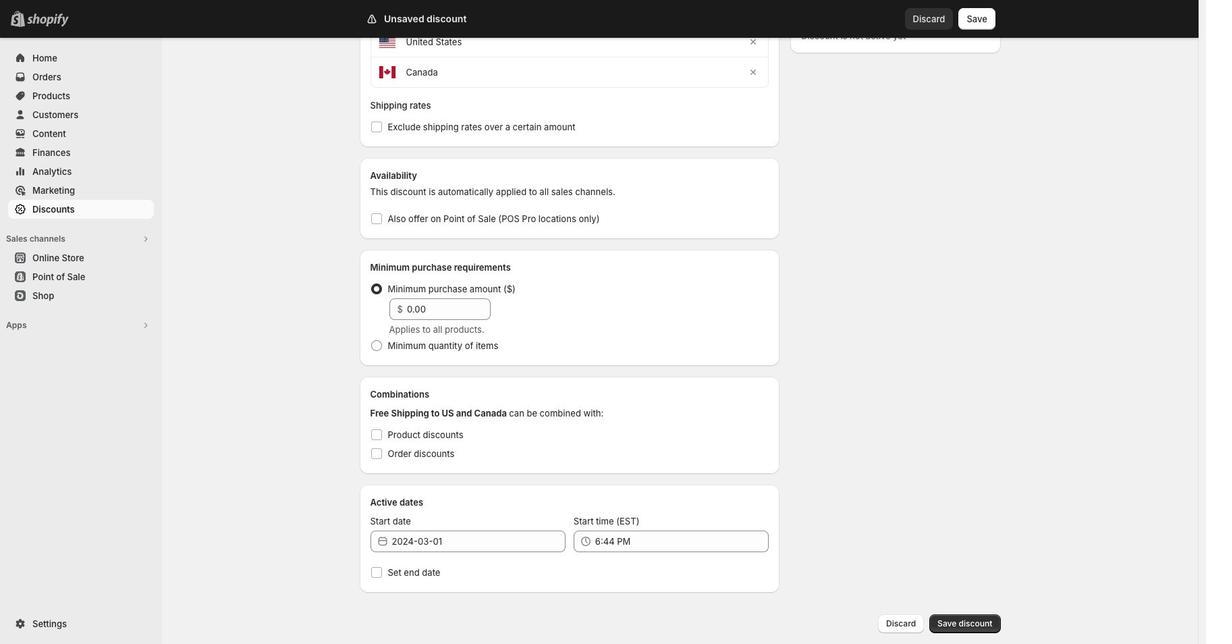 Task type: locate. For each thing, give the bounding box(es) containing it.
0.00 text field
[[407, 298, 491, 320]]

shopify image
[[27, 14, 69, 27]]



Task type: describe. For each thing, give the bounding box(es) containing it.
YYYY-MM-DD text field
[[392, 531, 566, 552]]

Enter time text field
[[596, 531, 769, 552]]



Task type: vqa. For each thing, say whether or not it's contained in the screenshot.
Enter time text field
yes



